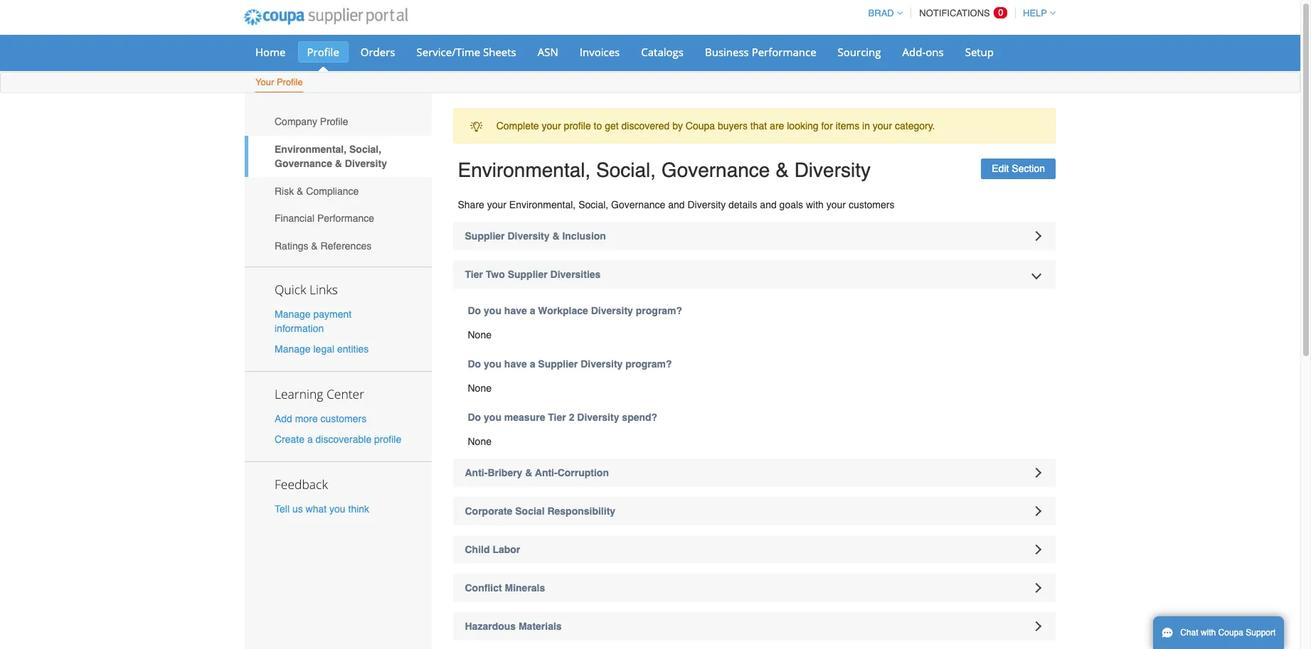 Task type: vqa. For each thing, say whether or not it's contained in the screenshot.
coverage
no



Task type: describe. For each thing, give the bounding box(es) containing it.
complete your profile to get discovered by coupa buyers that are looking for items in your category.
[[497, 120, 936, 132]]

2 none from the top
[[468, 383, 492, 394]]

sourcing
[[838, 45, 881, 59]]

manage for manage payment information
[[275, 309, 311, 320]]

catalogs
[[641, 45, 684, 59]]

are
[[770, 120, 785, 132]]

child
[[465, 544, 490, 556]]

tier inside dropdown button
[[465, 269, 483, 280]]

references
[[321, 241, 372, 252]]

& inside environmental, social, governance & diversity
[[335, 158, 342, 169]]

3 none from the top
[[468, 436, 492, 448]]

labor
[[493, 544, 520, 556]]

coupa inside alert
[[686, 120, 715, 132]]

child labor
[[465, 544, 520, 556]]

goals
[[780, 199, 804, 211]]

hazardous materials heading
[[453, 613, 1056, 641]]

anti-bribery & anti-corruption
[[465, 468, 609, 479]]

your profile
[[256, 77, 303, 88]]

profile link
[[298, 41, 349, 63]]

items
[[836, 120, 860, 132]]

with inside button
[[1201, 628, 1216, 638]]

responsibility
[[548, 506, 616, 517]]

brad
[[869, 8, 894, 19]]

chat with coupa support
[[1181, 628, 1276, 638]]

your profile link
[[255, 74, 304, 93]]

hazardous
[[465, 621, 516, 633]]

entities
[[337, 344, 369, 355]]

corruption
[[558, 468, 609, 479]]

do for do you measure tier 2 diversity spend?
[[468, 412, 481, 423]]

setup
[[966, 45, 994, 59]]

corporate social responsibility
[[465, 506, 616, 517]]

to
[[594, 120, 602, 132]]

share your environmental, social, governance and diversity details and goals with your customers
[[458, 199, 895, 211]]

service/time sheets
[[417, 45, 517, 59]]

conflict minerals button
[[453, 574, 1056, 603]]

1 vertical spatial customers
[[321, 413, 367, 425]]

get
[[605, 120, 619, 132]]

risk
[[275, 185, 294, 197]]

two
[[486, 269, 505, 280]]

diversity down the do you have a workplace diversity program?
[[581, 359, 623, 370]]

us
[[292, 504, 303, 515]]

1 vertical spatial social,
[[596, 159, 656, 182]]

do you have a workplace diversity program?
[[468, 305, 683, 317]]

measure
[[504, 412, 545, 423]]

1 horizontal spatial environmental, social, governance & diversity
[[458, 159, 871, 182]]

center
[[327, 386, 364, 403]]

help link
[[1017, 8, 1056, 19]]

do for do you have a workplace diversity program?
[[468, 305, 481, 317]]

ratings & references link
[[245, 232, 432, 260]]

conflict minerals
[[465, 583, 545, 594]]

1 vertical spatial profile
[[374, 434, 402, 446]]

& inside heading
[[553, 231, 560, 242]]

your right share
[[487, 199, 507, 211]]

ons
[[926, 45, 944, 59]]

add-ons
[[903, 45, 944, 59]]

financial performance link
[[245, 205, 432, 232]]

2 vertical spatial a
[[307, 434, 313, 446]]

have for workplace
[[504, 305, 527, 317]]

profile for company profile
[[320, 116, 348, 128]]

navigation containing notifications 0
[[862, 0, 1056, 27]]

edit section
[[992, 163, 1045, 175]]

risk & compliance link
[[245, 177, 432, 205]]

program? for do you have a supplier diversity program?
[[626, 359, 672, 370]]

2
[[569, 412, 575, 423]]

anti-bribery & anti-corruption button
[[453, 459, 1056, 488]]

0 vertical spatial environmental,
[[275, 144, 347, 155]]

financial
[[275, 213, 315, 224]]

discoverable
[[316, 434, 372, 446]]

profile for your profile
[[277, 77, 303, 88]]

business
[[705, 45, 749, 59]]

service/time
[[417, 45, 480, 59]]

materials
[[519, 621, 562, 633]]

ratings & references
[[275, 241, 372, 252]]

company
[[275, 116, 317, 128]]

support
[[1246, 628, 1276, 638]]

section
[[1012, 163, 1045, 175]]

help
[[1023, 8, 1048, 19]]

hazardous materials
[[465, 621, 562, 633]]

by
[[673, 120, 683, 132]]

& inside heading
[[525, 468, 533, 479]]

details
[[729, 199, 758, 211]]

complete your profile to get discovered by coupa buyers that are looking for items in your category. alert
[[453, 108, 1056, 144]]

& right ratings
[[311, 241, 318, 252]]

notifications 0
[[920, 7, 1004, 19]]

supplier inside heading
[[508, 269, 548, 280]]

you for do you have a supplier diversity program?
[[484, 359, 502, 370]]

inclusion
[[563, 231, 606, 242]]

for
[[822, 120, 833, 132]]

supplier diversity & inclusion
[[465, 231, 606, 242]]

program? for do you have a workplace diversity program?
[[636, 305, 683, 317]]

you for do you have a workplace diversity program?
[[484, 305, 502, 317]]

coupa inside button
[[1219, 628, 1244, 638]]

tell us what you think
[[275, 504, 369, 515]]

environmental, social, governance & diversity link
[[245, 136, 432, 177]]

what
[[306, 504, 327, 515]]

create a discoverable profile
[[275, 434, 402, 446]]

feedback
[[275, 476, 328, 493]]

2 vertical spatial supplier
[[538, 359, 578, 370]]

add-
[[903, 45, 926, 59]]

add-ons link
[[894, 41, 953, 63]]

risk & compliance
[[275, 185, 359, 197]]

diversity right workplace
[[591, 305, 633, 317]]

links
[[310, 281, 338, 298]]

& up goals
[[776, 159, 789, 182]]

asn link
[[529, 41, 568, 63]]

legal
[[313, 344, 335, 355]]



Task type: locate. For each thing, give the bounding box(es) containing it.
a
[[530, 305, 536, 317], [530, 359, 536, 370], [307, 434, 313, 446]]

coupa left support
[[1219, 628, 1244, 638]]

1 none from the top
[[468, 330, 492, 341]]

setup link
[[956, 41, 1004, 63]]

1 vertical spatial environmental,
[[458, 159, 591, 182]]

0 vertical spatial profile
[[307, 45, 339, 59]]

0 vertical spatial tier
[[465, 269, 483, 280]]

manage legal entities
[[275, 344, 369, 355]]

1 do from the top
[[468, 305, 481, 317]]

have up measure at the left bottom of the page
[[504, 359, 527, 370]]

anti- up corporate at the left of page
[[465, 468, 488, 479]]

0 vertical spatial with
[[806, 199, 824, 211]]

in
[[863, 120, 870, 132]]

1 horizontal spatial coupa
[[1219, 628, 1244, 638]]

compliance
[[306, 185, 359, 197]]

notifications
[[920, 8, 991, 19]]

diversity up tier two supplier diversities
[[508, 231, 550, 242]]

1 horizontal spatial tier
[[548, 412, 566, 423]]

manage inside manage payment information
[[275, 309, 311, 320]]

diversity right 2
[[577, 412, 620, 423]]

asn
[[538, 45, 559, 59]]

corporate social responsibility button
[[453, 497, 1056, 526]]

have for supplier
[[504, 359, 527, 370]]

invoices link
[[571, 41, 629, 63]]

1 have from the top
[[504, 305, 527, 317]]

your right complete
[[542, 120, 561, 132]]

1 manage from the top
[[275, 309, 311, 320]]

your right in
[[873, 120, 893, 132]]

do for do you have a supplier diversity program?
[[468, 359, 481, 370]]

2 and from the left
[[760, 199, 777, 211]]

workplace
[[538, 305, 588, 317]]

& up risk & compliance link
[[335, 158, 342, 169]]

a up measure at the left bottom of the page
[[530, 359, 536, 370]]

0 horizontal spatial customers
[[321, 413, 367, 425]]

have down tier two supplier diversities
[[504, 305, 527, 317]]

performance right business
[[752, 45, 817, 59]]

spend?
[[622, 412, 658, 423]]

diversity down for
[[795, 159, 871, 182]]

1 vertical spatial none
[[468, 383, 492, 394]]

1 vertical spatial coupa
[[1219, 628, 1244, 638]]

conflict minerals heading
[[453, 574, 1056, 603]]

2 vertical spatial environmental,
[[509, 199, 576, 211]]

that
[[751, 120, 767, 132]]

a for supplier
[[530, 359, 536, 370]]

0 vertical spatial none
[[468, 330, 492, 341]]

performance up references
[[317, 213, 374, 224]]

sourcing link
[[829, 41, 891, 63]]

business performance
[[705, 45, 817, 59]]

do
[[468, 305, 481, 317], [468, 359, 481, 370], [468, 412, 481, 423]]

0 vertical spatial supplier
[[465, 231, 505, 242]]

manage for manage legal entities
[[275, 344, 311, 355]]

environmental, down complete
[[458, 159, 591, 182]]

0 horizontal spatial with
[[806, 199, 824, 211]]

add more customers
[[275, 413, 367, 425]]

3 do from the top
[[468, 412, 481, 423]]

environmental, social, governance & diversity up compliance
[[275, 144, 387, 169]]

0 vertical spatial a
[[530, 305, 536, 317]]

tier two supplier diversities button
[[453, 260, 1056, 289]]

performance for financial performance
[[317, 213, 374, 224]]

looking
[[787, 120, 819, 132]]

0 horizontal spatial profile
[[374, 434, 402, 446]]

0 vertical spatial performance
[[752, 45, 817, 59]]

performance for business performance
[[752, 45, 817, 59]]

1 horizontal spatial anti-
[[535, 468, 558, 479]]

1 horizontal spatial profile
[[564, 120, 591, 132]]

0 horizontal spatial environmental, social, governance & diversity
[[275, 144, 387, 169]]

you inside button
[[330, 504, 346, 515]]

1 horizontal spatial and
[[760, 199, 777, 211]]

orders link
[[351, 41, 405, 63]]

quick
[[275, 281, 306, 298]]

0 horizontal spatial coupa
[[686, 120, 715, 132]]

diversity left details
[[688, 199, 726, 211]]

social, down "get"
[[596, 159, 656, 182]]

minerals
[[505, 583, 545, 594]]

supplier right two
[[508, 269, 548, 280]]

0 vertical spatial program?
[[636, 305, 683, 317]]

2 vertical spatial none
[[468, 436, 492, 448]]

manage down information
[[275, 344, 311, 355]]

0 vertical spatial profile
[[564, 120, 591, 132]]

bribery
[[488, 468, 523, 479]]

navigation
[[862, 0, 1056, 27]]

0 vertical spatial social,
[[349, 144, 382, 155]]

complete
[[497, 120, 539, 132]]

supplier diversity & inclusion button
[[453, 222, 1056, 251]]

1 vertical spatial supplier
[[508, 269, 548, 280]]

0 vertical spatial coupa
[[686, 120, 715, 132]]

add more customers link
[[275, 413, 367, 425]]

home link
[[246, 41, 295, 63]]

coupa supplier portal image
[[234, 0, 418, 35]]

tell
[[275, 504, 290, 515]]

chat
[[1181, 628, 1199, 638]]

social, up inclusion
[[579, 199, 609, 211]]

profile down 'coupa supplier portal' image
[[307, 45, 339, 59]]

manage up information
[[275, 309, 311, 320]]

1 horizontal spatial performance
[[752, 45, 817, 59]]

share
[[458, 199, 485, 211]]

anti-bribery & anti-corruption heading
[[453, 459, 1056, 488]]

your
[[256, 77, 274, 88]]

tell us what you think button
[[275, 503, 369, 517]]

catalogs link
[[632, 41, 693, 63]]

0 vertical spatial customers
[[849, 199, 895, 211]]

with right chat
[[1201, 628, 1216, 638]]

governance
[[275, 158, 332, 169], [662, 159, 770, 182], [611, 199, 666, 211]]

1 vertical spatial with
[[1201, 628, 1216, 638]]

have
[[504, 305, 527, 317], [504, 359, 527, 370]]

learning
[[275, 386, 323, 403]]

business performance link
[[696, 41, 826, 63]]

you
[[484, 305, 502, 317], [484, 359, 502, 370], [484, 412, 502, 423], [330, 504, 346, 515]]

1 vertical spatial do
[[468, 359, 481, 370]]

conflict
[[465, 583, 502, 594]]

& left inclusion
[[553, 231, 560, 242]]

tier left two
[[465, 269, 483, 280]]

your right goals
[[827, 199, 846, 211]]

chat with coupa support button
[[1154, 617, 1285, 650]]

1 horizontal spatial with
[[1201, 628, 1216, 638]]

edit section link
[[982, 159, 1056, 179]]

quick links
[[275, 281, 338, 298]]

& right risk
[[297, 185, 304, 197]]

corporate
[[465, 506, 513, 517]]

child labor heading
[[453, 536, 1056, 564]]

2 do from the top
[[468, 359, 481, 370]]

you for do you measure tier 2 diversity spend?
[[484, 412, 502, 423]]

diversities
[[551, 269, 601, 280]]

tier
[[465, 269, 483, 280], [548, 412, 566, 423]]

1 vertical spatial manage
[[275, 344, 311, 355]]

2 have from the top
[[504, 359, 527, 370]]

social, down company profile link
[[349, 144, 382, 155]]

0 horizontal spatial and
[[668, 199, 685, 211]]

environmental, down the company profile
[[275, 144, 347, 155]]

1 horizontal spatial customers
[[849, 199, 895, 211]]

0
[[999, 7, 1004, 18]]

0 vertical spatial do
[[468, 305, 481, 317]]

ratings
[[275, 241, 309, 252]]

0 horizontal spatial tier
[[465, 269, 483, 280]]

1 vertical spatial a
[[530, 359, 536, 370]]

profile right your
[[277, 77, 303, 88]]

diversity inside dropdown button
[[508, 231, 550, 242]]

1 and from the left
[[668, 199, 685, 211]]

0 vertical spatial have
[[504, 305, 527, 317]]

profile up environmental, social, governance & diversity link
[[320, 116, 348, 128]]

2 vertical spatial social,
[[579, 199, 609, 211]]

2 vertical spatial profile
[[320, 116, 348, 128]]

home
[[256, 45, 286, 59]]

coupa right by
[[686, 120, 715, 132]]

1 vertical spatial tier
[[548, 412, 566, 423]]

service/time sheets link
[[407, 41, 526, 63]]

0 vertical spatial manage
[[275, 309, 311, 320]]

1 vertical spatial profile
[[277, 77, 303, 88]]

and left goals
[[760, 199, 777, 211]]

tier left 2
[[548, 412, 566, 423]]

manage payment information link
[[275, 309, 352, 334]]

profile inside alert
[[564, 120, 591, 132]]

manage payment information
[[275, 309, 352, 334]]

company profile
[[275, 116, 348, 128]]

company profile link
[[245, 108, 432, 136]]

2 manage from the top
[[275, 344, 311, 355]]

a for workplace
[[530, 305, 536, 317]]

edit
[[992, 163, 1009, 175]]

a left workplace
[[530, 305, 536, 317]]

supplier down share
[[465, 231, 505, 242]]

your
[[542, 120, 561, 132], [873, 120, 893, 132], [487, 199, 507, 211], [827, 199, 846, 211]]

with right goals
[[806, 199, 824, 211]]

social
[[515, 506, 545, 517]]

supplier inside heading
[[465, 231, 505, 242]]

diversity
[[345, 158, 387, 169], [795, 159, 871, 182], [688, 199, 726, 211], [508, 231, 550, 242], [591, 305, 633, 317], [581, 359, 623, 370], [577, 412, 620, 423]]

profile
[[307, 45, 339, 59], [277, 77, 303, 88], [320, 116, 348, 128]]

more
[[295, 413, 318, 425]]

buyers
[[718, 120, 748, 132]]

performance
[[752, 45, 817, 59], [317, 213, 374, 224]]

environmental, up "supplier diversity & inclusion"
[[509, 199, 576, 211]]

2 vertical spatial do
[[468, 412, 481, 423]]

0 horizontal spatial performance
[[317, 213, 374, 224]]

1 anti- from the left
[[465, 468, 488, 479]]

0 horizontal spatial anti-
[[465, 468, 488, 479]]

manage legal entities link
[[275, 344, 369, 355]]

2 anti- from the left
[[535, 468, 558, 479]]

& right bribery
[[525, 468, 533, 479]]

anti- up corporate social responsibility
[[535, 468, 558, 479]]

1 vertical spatial program?
[[626, 359, 672, 370]]

social, inside environmental, social, governance & diversity
[[349, 144, 382, 155]]

supplier diversity & inclusion heading
[[453, 222, 1056, 251]]

and left details
[[668, 199, 685, 211]]

diversity up risk & compliance link
[[345, 158, 387, 169]]

1 vertical spatial performance
[[317, 213, 374, 224]]

tier two supplier diversities heading
[[453, 260, 1056, 289]]

do you measure tier 2 diversity spend?
[[468, 412, 658, 423]]

supplier up do you measure tier 2 diversity spend?
[[538, 359, 578, 370]]

tier two supplier diversities
[[465, 269, 601, 280]]

information
[[275, 323, 324, 334]]

1 vertical spatial have
[[504, 359, 527, 370]]

a right create
[[307, 434, 313, 446]]

environmental, social, governance & diversity up 'share your environmental, social, governance and diversity details and goals with your customers'
[[458, 159, 871, 182]]

learning center
[[275, 386, 364, 403]]

profile right discoverable on the bottom
[[374, 434, 402, 446]]

profile left to
[[564, 120, 591, 132]]

corporate social responsibility heading
[[453, 497, 1056, 526]]



